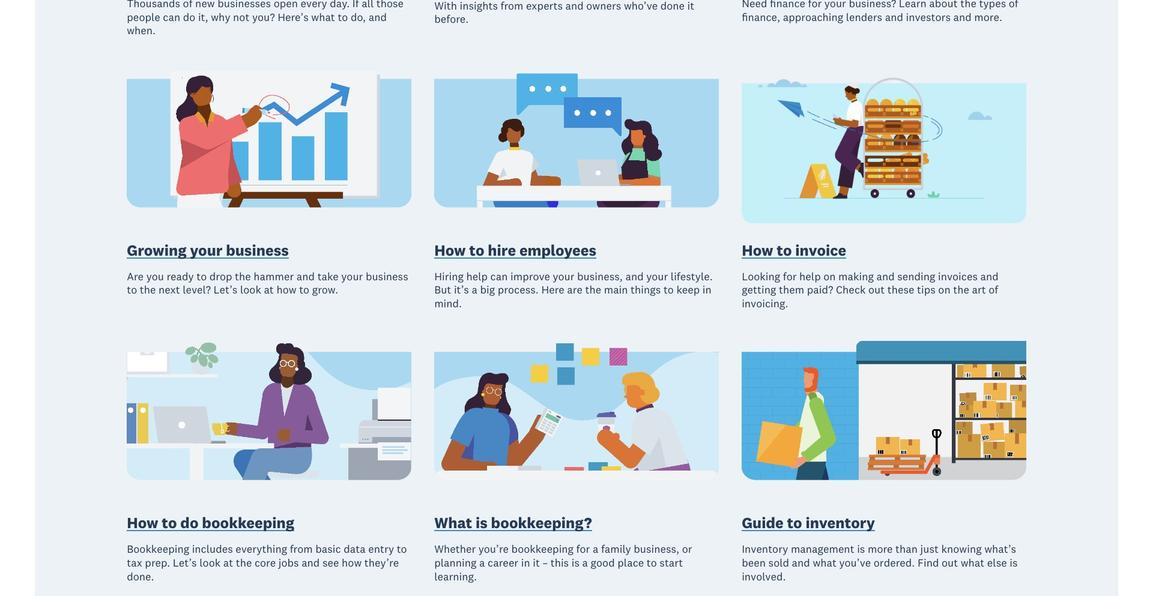 Task type: describe. For each thing, give the bounding box(es) containing it.
start
[[660, 557, 683, 570]]

help inside hiring help can improve your business, and your lifestyle. but it's a big process. here are the main things to keep in mind.
[[467, 270, 488, 283]]

see
[[323, 557, 339, 570]]

why
[[211, 10, 231, 24]]

to right guide
[[788, 514, 803, 533]]

family
[[602, 543, 632, 557]]

the inside bookkeeping includes everything from basic data entry to tax prep. let's look at the core jobs and see how they're done.
[[236, 557, 252, 570]]

out inside inventory management is more than just knowing what's been sold and what you've ordered. find out what else is involved.
[[942, 557, 959, 570]]

looking for help on making and sending invoices and getting them paid?  check out these tips on the art of invoicing.
[[742, 270, 999, 311]]

big
[[481, 283, 495, 297]]

growing
[[127, 241, 187, 260]]

to up the bookkeeping
[[162, 514, 177, 533]]

and inside bookkeeping includes everything from basic data entry to tax prep. let's look at the core jobs and see how they're done.
[[302, 557, 320, 570]]

the left next
[[140, 283, 156, 297]]

to up looking
[[777, 241, 792, 260]]

ordered.
[[874, 557, 916, 570]]

how for at
[[277, 283, 297, 297]]

looking
[[742, 270, 781, 283]]

0 horizontal spatial business
[[226, 241, 289, 260]]

you
[[146, 270, 164, 283]]

at inside are you ready to drop the hammer and take your business to the next level? let's look at how to grow.
[[264, 283, 274, 297]]

what
[[435, 514, 473, 533]]

those
[[377, 0, 404, 10]]

it
[[533, 557, 540, 570]]

inventory
[[742, 543, 789, 557]]

everything
[[236, 543, 287, 557]]

people
[[127, 10, 160, 24]]

of inside thousands of new businesses open every day. if all those people can do it, why not you? here's what to do, and when.
[[183, 0, 193, 10]]

finance,
[[742, 10, 781, 24]]

what is bookkeeping?
[[435, 514, 592, 533]]

sending
[[898, 270, 936, 283]]

paid?
[[808, 283, 834, 297]]

hiring
[[435, 270, 464, 283]]

grow.
[[312, 283, 338, 297]]

good
[[591, 557, 615, 570]]

bookkeeping includes everything from basic data entry to tax prep. let's look at the core jobs and see how they're done.
[[127, 543, 407, 584]]

been
[[742, 557, 766, 570]]

making
[[839, 270, 874, 283]]

you're
[[479, 543, 509, 557]]

main
[[604, 283, 628, 297]]

a left good
[[583, 557, 588, 570]]

invoicing.
[[742, 297, 789, 311]]

of inside looking for help on making and sending invoices and getting them paid?  check out these tips on the art of invoicing.
[[989, 283, 999, 297]]

sold
[[769, 557, 790, 570]]

hiring help can improve your business, and your lifestyle. but it's a big process. here are the main things to keep in mind.
[[435, 270, 713, 311]]

0 horizontal spatial on
[[824, 270, 836, 283]]

and right making
[[877, 270, 895, 283]]

and right invoices
[[981, 270, 999, 283]]

in inside whether you're bookkeeping for a family business, or planning a career in it – this is a good place to start learning.
[[522, 557, 531, 570]]

to inside whether you're bookkeeping for a family business, or planning a career in it – this is a good place to start learning.
[[647, 557, 657, 570]]

growing your business
[[127, 241, 289, 260]]

guide to inventory link
[[742, 514, 876, 536]]

help inside looking for help on making and sending invoices and getting them paid?  check out these tips on the art of invoicing.
[[800, 270, 821, 283]]

more
[[868, 543, 893, 557]]

or
[[683, 543, 693, 557]]

the inside hiring help can improve your business, and your lifestyle. but it's a big process. here are the main things to keep in mind.
[[586, 283, 602, 297]]

is right what
[[476, 514, 488, 533]]

growing your business link
[[127, 240, 289, 263]]

to left hire on the left of the page
[[470, 241, 485, 260]]

knowing
[[942, 543, 982, 557]]

tax
[[127, 557, 142, 570]]

invoice
[[796, 241, 847, 260]]

but
[[435, 283, 452, 297]]

every
[[301, 0, 327, 10]]

data
[[344, 543, 366, 557]]

do,
[[351, 10, 366, 24]]

learning.
[[435, 570, 477, 584]]

inventory management is more than just knowing what's been sold and what you've ordered. find out what else is involved.
[[742, 543, 1018, 584]]

approaching
[[784, 10, 844, 24]]

thousands of new businesses open every day. if all those people can do it, why not you? here's what to do, and when.
[[127, 0, 404, 38]]

how for how to hire employees
[[435, 241, 466, 260]]

0 vertical spatial bookkeeping
[[202, 514, 295, 533]]

guide
[[742, 514, 784, 533]]

is right else
[[1010, 557, 1018, 570]]

this
[[551, 557, 569, 570]]

investors
[[907, 10, 951, 24]]

learn
[[900, 0, 927, 10]]

and inside inventory management is more than just knowing what's been sold and what you've ordered. find out what else is involved.
[[793, 557, 811, 570]]

how to hire employees
[[435, 241, 597, 260]]

for inside looking for help on making and sending invoices and getting them paid?  check out these tips on the art of invoicing.
[[784, 270, 797, 283]]

hire
[[488, 241, 516, 260]]

you?
[[252, 10, 275, 24]]

your inside are you ready to drop the hammer and take your business to the next level? let's look at how to grow.
[[342, 270, 363, 283]]

just
[[921, 543, 939, 557]]

about
[[930, 0, 958, 10]]

hammer
[[254, 270, 294, 283]]

basic
[[316, 543, 341, 557]]

at inside bookkeeping includes everything from basic data entry to tax prep. let's look at the core jobs and see how they're done.
[[223, 557, 233, 570]]

can inside thousands of new businesses open every day. if all those people can do it, why not you? here's what to do, and when.
[[163, 10, 180, 24]]

your inside need finance for your business? learn about the types of finance, approaching lenders and investors and more.
[[825, 0, 847, 10]]

–
[[543, 557, 548, 570]]

next
[[159, 283, 180, 297]]

guide to inventory
[[742, 514, 876, 533]]

bookkeeping inside whether you're bookkeeping for a family business, or planning a career in it – this is a good place to start learning.
[[512, 543, 574, 557]]

more.
[[975, 10, 1003, 24]]

entry
[[369, 543, 394, 557]]

you've
[[840, 557, 872, 570]]



Task type: locate. For each thing, give the bounding box(es) containing it.
business left but
[[366, 270, 409, 283]]

let's right prep.
[[173, 557, 197, 570]]

to inside hiring help can improve your business, and your lifestyle. but it's a big process. here are the main things to keep in mind.
[[664, 283, 674, 297]]

look inside are you ready to drop the hammer and take your business to the next level? let's look at how to grow.
[[240, 283, 261, 297]]

0 horizontal spatial what
[[311, 10, 335, 24]]

whether you're bookkeeping for a family business, or planning a career in it – this is a good place to start learning.
[[435, 543, 693, 584]]

how inside how to invoice link
[[742, 241, 774, 260]]

1 horizontal spatial bookkeeping
[[512, 543, 574, 557]]

keep
[[677, 283, 700, 297]]

bookkeeping?
[[491, 514, 592, 533]]

open
[[274, 0, 298, 10]]

business, inside whether you're bookkeeping for a family business, or planning a career in it – this is a good place to start learning.
[[634, 543, 680, 557]]

business, inside hiring help can improve your business, and your lifestyle. but it's a big process. here are the main things to keep in mind.
[[578, 270, 623, 283]]

whether
[[435, 543, 476, 557]]

businesses
[[218, 0, 271, 10]]

to left you
[[127, 283, 137, 297]]

do
[[183, 10, 196, 24], [181, 514, 199, 533]]

getting
[[742, 283, 777, 297]]

0 horizontal spatial how
[[277, 283, 297, 297]]

it's
[[454, 283, 469, 297]]

and inside thousands of new businesses open every day. if all those people can do it, why not you? here's what to do, and when.
[[369, 10, 387, 24]]

your
[[825, 0, 847, 10], [190, 241, 223, 260], [342, 270, 363, 283], [553, 270, 575, 283], [647, 270, 669, 283]]

0 horizontal spatial how
[[127, 514, 158, 533]]

how up the bookkeeping
[[127, 514, 158, 533]]

find
[[918, 557, 940, 570]]

for inside need finance for your business? learn about the types of finance, approaching lenders and investors and more.
[[809, 0, 822, 10]]

are you ready to drop the hammer and take your business to the next level? let's look at how to grow.
[[127, 270, 409, 297]]

help
[[467, 270, 488, 283], [800, 270, 821, 283]]

for right "finance"
[[809, 0, 822, 10]]

things
[[631, 283, 661, 297]]

2 vertical spatial for
[[577, 543, 590, 557]]

at left everything
[[223, 557, 233, 570]]

do inside thousands of new businesses open every day. if all those people can do it, why not you? here's what to do, and when.
[[183, 10, 196, 24]]

let's inside bookkeeping includes everything from basic data entry to tax prep. let's look at the core jobs and see how they're done.
[[173, 557, 197, 570]]

to left start
[[647, 557, 657, 570]]

here's
[[278, 10, 309, 24]]

what's
[[985, 543, 1017, 557]]

1 horizontal spatial out
[[942, 557, 959, 570]]

1 help from the left
[[467, 270, 488, 283]]

place
[[618, 557, 644, 570]]

what left else
[[961, 557, 985, 570]]

help right hiring
[[467, 270, 488, 283]]

a inside hiring help can improve your business, and your lifestyle. but it's a big process. here are the main things to keep in mind.
[[472, 283, 478, 297]]

0 vertical spatial business,
[[578, 270, 623, 283]]

do left it,
[[183, 10, 196, 24]]

the left types
[[961, 0, 977, 10]]

1 vertical spatial do
[[181, 514, 199, 533]]

bookkeeping
[[127, 543, 189, 557]]

do inside how to do bookkeeping link
[[181, 514, 199, 533]]

the inside need finance for your business? learn about the types of finance, approaching lenders and investors and more.
[[961, 0, 977, 10]]

your up drop
[[190, 241, 223, 260]]

can right 'people'
[[163, 10, 180, 24]]

1 horizontal spatial can
[[491, 270, 508, 283]]

0 vertical spatial can
[[163, 10, 180, 24]]

out inside looking for help on making and sending invoices and getting them paid?  check out these tips on the art of invoicing.
[[869, 283, 885, 297]]

of right types
[[1010, 0, 1019, 10]]

a left big
[[472, 283, 478, 297]]

ready
[[167, 270, 194, 283]]

how to invoice link
[[742, 240, 847, 263]]

0 vertical spatial for
[[809, 0, 822, 10]]

need
[[742, 0, 768, 10]]

how for how to invoice
[[742, 241, 774, 260]]

1 horizontal spatial look
[[240, 283, 261, 297]]

how for see
[[342, 557, 362, 570]]

to left grow. at the top left of page
[[299, 283, 310, 297]]

all
[[362, 0, 374, 10]]

involved.
[[742, 570, 787, 584]]

done.
[[127, 570, 154, 584]]

invoices
[[939, 270, 978, 283]]

else
[[988, 557, 1008, 570]]

1 horizontal spatial what
[[813, 557, 837, 570]]

and left the more.
[[954, 10, 972, 24]]

0 horizontal spatial can
[[163, 10, 180, 24]]

0 vertical spatial do
[[183, 10, 196, 24]]

how to do bookkeeping
[[127, 514, 295, 533]]

and left keep
[[626, 270, 644, 283]]

and right lenders
[[886, 10, 904, 24]]

0 vertical spatial business
[[226, 241, 289, 260]]

employees
[[520, 241, 597, 260]]

the inside looking for help on making and sending invoices and getting them paid?  check out these tips on the art of invoicing.
[[954, 283, 970, 297]]

0 vertical spatial at
[[264, 283, 274, 297]]

1 vertical spatial in
[[522, 557, 531, 570]]

0 vertical spatial let's
[[214, 283, 238, 297]]

business, left things
[[578, 270, 623, 283]]

lenders
[[847, 10, 883, 24]]

level?
[[183, 283, 211, 297]]

when.
[[127, 24, 156, 38]]

and left "take"
[[297, 270, 315, 283]]

on left "check"
[[824, 270, 836, 283]]

a left career
[[480, 557, 485, 570]]

out right find
[[942, 557, 959, 570]]

look down how to do bookkeeping link
[[200, 557, 221, 570]]

drop
[[210, 270, 232, 283]]

business inside are you ready to drop the hammer and take your business to the next level? let's look at how to grow.
[[366, 270, 409, 283]]

your down employees
[[553, 270, 575, 283]]

if
[[353, 0, 359, 10]]

1 vertical spatial bookkeeping
[[512, 543, 574, 557]]

business up the hammer
[[226, 241, 289, 260]]

can inside hiring help can improve your business, and your lifestyle. but it's a big process. here are the main things to keep in mind.
[[491, 270, 508, 283]]

1 horizontal spatial business
[[366, 270, 409, 283]]

for left good
[[577, 543, 590, 557]]

of right 'art'
[[989, 283, 999, 297]]

2 help from the left
[[800, 270, 821, 283]]

1 vertical spatial out
[[942, 557, 959, 570]]

and left see
[[302, 557, 320, 570]]

out left these
[[869, 283, 885, 297]]

how to invoice
[[742, 241, 847, 260]]

core
[[255, 557, 276, 570]]

inventory
[[806, 514, 876, 533]]

are
[[127, 270, 144, 283]]

out
[[869, 283, 885, 297], [942, 557, 959, 570]]

0 horizontal spatial business,
[[578, 270, 623, 283]]

business
[[226, 241, 289, 260], [366, 270, 409, 283]]

1 horizontal spatial let's
[[214, 283, 238, 297]]

at
[[264, 283, 274, 297], [223, 557, 233, 570]]

here
[[542, 283, 565, 297]]

bookkeeping
[[202, 514, 295, 533], [512, 543, 574, 557]]

to inside thousands of new businesses open every day. if all those people can do it, why not you? here's what to do, and when.
[[338, 10, 348, 24]]

how inside how to do bookkeeping link
[[127, 514, 158, 533]]

1 horizontal spatial of
[[989, 283, 999, 297]]

1 vertical spatial business,
[[634, 543, 680, 557]]

1 horizontal spatial at
[[264, 283, 274, 297]]

what is bookkeeping? link
[[435, 514, 592, 536]]

of inside need finance for your business? learn about the types of finance, approaching lenders and investors and more.
[[1010, 0, 1019, 10]]

1 vertical spatial business
[[366, 270, 409, 283]]

are
[[568, 283, 583, 297]]

and
[[369, 10, 387, 24], [886, 10, 904, 24], [954, 10, 972, 24], [297, 270, 315, 283], [626, 270, 644, 283], [877, 270, 895, 283], [981, 270, 999, 283], [302, 557, 320, 570], [793, 557, 811, 570]]

look inside bookkeeping includes everything from basic data entry to tax prep. let's look at the core jobs and see how they're done.
[[200, 557, 221, 570]]

of
[[183, 0, 193, 10], [1010, 0, 1019, 10], [989, 283, 999, 297]]

check
[[837, 283, 866, 297]]

1 horizontal spatial on
[[939, 283, 951, 297]]

1 vertical spatial at
[[223, 557, 233, 570]]

and right sold
[[793, 557, 811, 570]]

how for how to do bookkeeping
[[127, 514, 158, 533]]

let's inside are you ready to drop the hammer and take your business to the next level? let's look at how to grow.
[[214, 283, 238, 297]]

and inside are you ready to drop the hammer and take your business to the next level? let's look at how to grow.
[[297, 270, 315, 283]]

0 horizontal spatial let's
[[173, 557, 197, 570]]

0 horizontal spatial look
[[200, 557, 221, 570]]

0 horizontal spatial at
[[223, 557, 233, 570]]

for down how to invoice link
[[784, 270, 797, 283]]

how
[[435, 241, 466, 260], [742, 241, 774, 260], [127, 514, 158, 533]]

what right here's
[[311, 10, 335, 24]]

what left you've
[[813, 557, 837, 570]]

in left it
[[522, 557, 531, 570]]

tips
[[918, 283, 936, 297]]

planning
[[435, 557, 477, 570]]

can down hire on the left of the page
[[491, 270, 508, 283]]

1 horizontal spatial how
[[435, 241, 466, 260]]

1 horizontal spatial how
[[342, 557, 362, 570]]

at right drop
[[264, 283, 274, 297]]

in
[[703, 283, 712, 297], [522, 557, 531, 570]]

new
[[195, 0, 215, 10]]

lifestyle.
[[671, 270, 713, 283]]

0 vertical spatial look
[[240, 283, 261, 297]]

the right drop
[[235, 270, 251, 283]]

these
[[888, 283, 915, 297]]

and right do,
[[369, 10, 387, 24]]

in right keep
[[703, 283, 712, 297]]

to inside bookkeeping includes everything from basic data entry to tax prep. let's look at the core jobs and see how they're done.
[[397, 543, 407, 557]]

0 horizontal spatial help
[[467, 270, 488, 283]]

0 horizontal spatial bookkeeping
[[202, 514, 295, 533]]

for inside whether you're bookkeeping for a family business, or planning a career in it – this is a good place to start learning.
[[577, 543, 590, 557]]

your left business?
[[825, 0, 847, 10]]

to right entry
[[397, 543, 407, 557]]

can
[[163, 10, 180, 24], [491, 270, 508, 283]]

thousands
[[127, 0, 180, 10]]

how to do bookkeeping link
[[127, 514, 295, 536]]

how right see
[[342, 557, 362, 570]]

business?
[[850, 0, 897, 10]]

is inside whether you're bookkeeping for a family business, or planning a career in it – this is a good place to start learning.
[[572, 557, 580, 570]]

prep.
[[145, 557, 170, 570]]

how up looking
[[742, 241, 774, 260]]

your right "take"
[[342, 270, 363, 283]]

in inside hiring help can improve your business, and your lifestyle. but it's a big process. here are the main things to keep in mind.
[[703, 283, 712, 297]]

types
[[980, 0, 1007, 10]]

look right drop
[[240, 283, 261, 297]]

to left do,
[[338, 10, 348, 24]]

what inside thousands of new businesses open every day. if all those people can do it, why not you? here's what to do, and when.
[[311, 10, 335, 24]]

career
[[488, 557, 519, 570]]

improve
[[511, 270, 551, 283]]

1 vertical spatial can
[[491, 270, 508, 283]]

0 horizontal spatial of
[[183, 0, 193, 10]]

need finance for your business? learn about the types of finance, approaching lenders and investors and more.
[[742, 0, 1019, 24]]

1 horizontal spatial business,
[[634, 543, 680, 557]]

includes
[[192, 543, 233, 557]]

from
[[290, 543, 313, 557]]

0 horizontal spatial in
[[522, 557, 531, 570]]

1 vertical spatial look
[[200, 557, 221, 570]]

let's
[[214, 283, 238, 297], [173, 557, 197, 570]]

2 horizontal spatial what
[[961, 557, 985, 570]]

2 horizontal spatial of
[[1010, 0, 1019, 10]]

0 vertical spatial out
[[869, 283, 885, 297]]

let's right level?
[[214, 283, 238, 297]]

of left new
[[183, 0, 193, 10]]

how inside bookkeeping includes everything from basic data entry to tax prep. let's look at the core jobs and see how they're done.
[[342, 557, 362, 570]]

them
[[780, 283, 805, 297]]

the left "core"
[[236, 557, 252, 570]]

1 vertical spatial how
[[342, 557, 362, 570]]

how left grow. at the top left of page
[[277, 283, 297, 297]]

how to hire employees link
[[435, 240, 597, 263]]

help down invoice
[[800, 270, 821, 283]]

0 vertical spatial in
[[703, 283, 712, 297]]

the right are
[[586, 283, 602, 297]]

1 horizontal spatial in
[[703, 283, 712, 297]]

do up includes
[[181, 514, 199, 533]]

1 vertical spatial for
[[784, 270, 797, 283]]

on right the tips
[[939, 283, 951, 297]]

is right this
[[572, 557, 580, 570]]

2 horizontal spatial how
[[742, 241, 774, 260]]

business, left "or"
[[634, 543, 680, 557]]

a left the family
[[593, 543, 599, 557]]

the left 'art'
[[954, 283, 970, 297]]

they're
[[365, 557, 399, 570]]

0 horizontal spatial for
[[577, 543, 590, 557]]

to left keep
[[664, 283, 674, 297]]

to left drop
[[197, 270, 207, 283]]

and inside hiring help can improve your business, and your lifestyle. but it's a big process. here are the main things to keep in mind.
[[626, 270, 644, 283]]

1 horizontal spatial for
[[784, 270, 797, 283]]

1 vertical spatial let's
[[173, 557, 197, 570]]

how inside are you ready to drop the hammer and take your business to the next level? let's look at how to grow.
[[277, 283, 297, 297]]

bookkeeping up everything
[[202, 514, 295, 533]]

1 horizontal spatial help
[[800, 270, 821, 283]]

how up hiring
[[435, 241, 466, 260]]

bookkeeping down bookkeeping?
[[512, 543, 574, 557]]

is left "more"
[[858, 543, 866, 557]]

your left keep
[[647, 270, 669, 283]]

take
[[318, 270, 339, 283]]

0 horizontal spatial out
[[869, 283, 885, 297]]

0 vertical spatial how
[[277, 283, 297, 297]]

2 horizontal spatial for
[[809, 0, 822, 10]]



Task type: vqa. For each thing, say whether or not it's contained in the screenshot.
left Let's
yes



